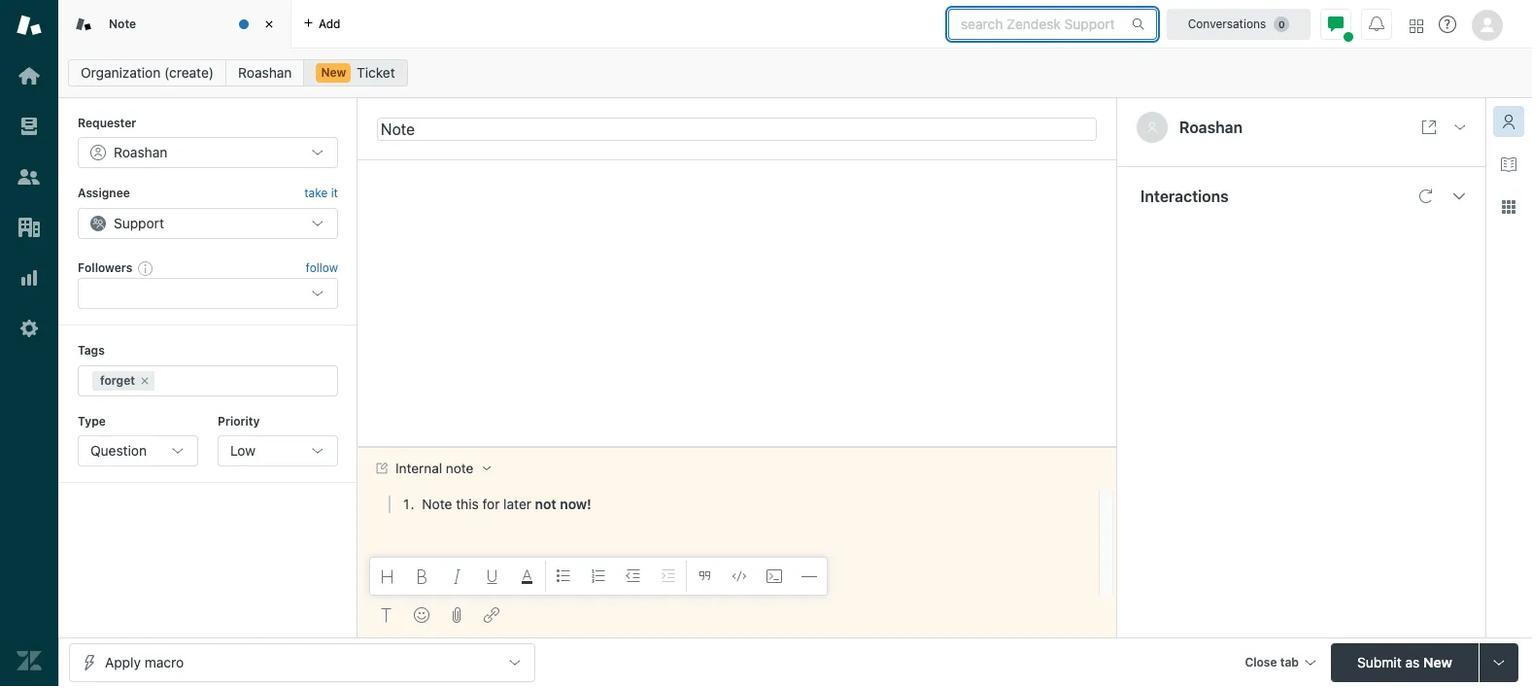 Task type: locate. For each thing, give the bounding box(es) containing it.
quote (cmd shift 9) image
[[697, 569, 713, 584]]

low
[[230, 442, 256, 459]]

2 vertical spatial roashan
[[114, 144, 168, 161]]

customer context image
[[1502, 114, 1517, 129]]

info on adding followers image
[[138, 260, 154, 276]]

Internal note composer text field
[[367, 489, 1094, 529]]

note inside tab
[[109, 16, 136, 31]]

followers element
[[78, 278, 338, 309]]

1 vertical spatial new
[[1424, 654, 1453, 670]]

zendesk support image
[[17, 13, 42, 38]]

knowledge image
[[1502, 157, 1517, 172]]

roashan down requester
[[114, 144, 168, 161]]

displays possible ticket submission types image
[[1492, 655, 1508, 670]]

2 horizontal spatial roashan
[[1180, 119, 1243, 136]]

new
[[321, 65, 346, 80], [1424, 654, 1453, 670]]

close
[[1246, 655, 1278, 669]]

add button
[[292, 0, 352, 48]]

organizations image
[[17, 215, 42, 240]]

apply
[[105, 654, 141, 670]]

0 horizontal spatial roashan
[[114, 144, 168, 161]]

take
[[304, 186, 328, 201]]

submit as new
[[1358, 654, 1453, 670]]

as
[[1406, 654, 1420, 670]]

roashan inside requester element
[[114, 144, 168, 161]]

roashan down close icon
[[238, 64, 292, 81]]

0 horizontal spatial note
[[109, 16, 136, 31]]

requester
[[78, 116, 136, 130]]

question
[[90, 442, 147, 459]]

follow
[[306, 260, 338, 275]]

new inside secondary element
[[321, 65, 346, 80]]

admin image
[[17, 316, 42, 341]]

roashan
[[238, 64, 292, 81], [1180, 119, 1243, 136], [114, 144, 168, 161]]

note inside text field
[[422, 495, 452, 512]]

tab
[[1281, 655, 1300, 669]]

note
[[446, 460, 474, 476]]

0 horizontal spatial new
[[321, 65, 346, 80]]

organization (create) button
[[68, 59, 227, 87]]

apply macro
[[105, 654, 184, 670]]

question button
[[78, 435, 198, 467]]

0 vertical spatial roashan
[[238, 64, 292, 81]]

note
[[109, 16, 136, 31], [422, 495, 452, 512]]

1 horizontal spatial new
[[1424, 654, 1453, 670]]

note this for later not now!
[[422, 495, 592, 512]]

conversations
[[1189, 16, 1267, 31]]

close tab button
[[1237, 643, 1324, 685]]

it
[[331, 186, 338, 201]]

new right as
[[1424, 654, 1453, 670]]

assignee element
[[78, 208, 338, 239]]

1 horizontal spatial roashan
[[238, 64, 292, 81]]

followers
[[78, 260, 132, 275]]

decrease indent (cmd [) image
[[626, 569, 642, 584]]

for
[[483, 495, 500, 512]]

internal note button
[[359, 448, 507, 489]]

organization (create)
[[81, 64, 214, 81]]

get started image
[[17, 63, 42, 88]]

zendesk products image
[[1410, 19, 1424, 33]]

minimize composer image
[[730, 439, 745, 455]]

view more details image
[[1422, 120, 1438, 135]]

notifications image
[[1370, 16, 1385, 32]]

now!
[[560, 495, 592, 512]]

requester element
[[78, 137, 338, 169]]

conversations button
[[1167, 8, 1311, 39]]

later
[[504, 495, 532, 512]]

note up organization
[[109, 16, 136, 31]]

0 vertical spatial note
[[109, 16, 136, 31]]

roashan up 'interactions'
[[1180, 119, 1243, 136]]

0 vertical spatial new
[[321, 65, 346, 80]]

user image
[[1147, 122, 1159, 133], [1149, 123, 1157, 133]]

new left ticket
[[321, 65, 346, 80]]

get help image
[[1440, 16, 1457, 33]]

close image
[[260, 15, 279, 34]]

1 vertical spatial note
[[422, 495, 452, 512]]

tags
[[78, 343, 105, 358]]

forget
[[100, 373, 135, 387]]

interactions
[[1141, 187, 1229, 205]]

note tab
[[58, 0, 292, 49]]

note left this
[[422, 495, 452, 512]]

1 horizontal spatial note
[[422, 495, 452, 512]]

internal
[[396, 460, 442, 476]]



Task type: vqa. For each thing, say whether or not it's contained in the screenshot.
Organization (create) button
yes



Task type: describe. For each thing, give the bounding box(es) containing it.
take it
[[304, 186, 338, 201]]

apps image
[[1502, 199, 1517, 215]]

internal note
[[396, 460, 474, 476]]

macro
[[145, 654, 184, 670]]

bulleted list (cmd shift 8) image
[[556, 569, 572, 584]]

code block (ctrl shift 6) image
[[767, 569, 783, 584]]

note for note this for later not now!
[[422, 495, 452, 512]]

(create)
[[164, 64, 214, 81]]

add link (cmd k) image
[[484, 608, 500, 623]]

not
[[535, 495, 557, 512]]

bold (cmd b) image
[[415, 569, 431, 584]]

italic (cmd i) image
[[450, 569, 466, 584]]

note for note
[[109, 16, 136, 31]]

open image
[[1453, 120, 1469, 135]]

main element
[[0, 0, 58, 686]]

roashan inside secondary element
[[238, 64, 292, 81]]

headings image
[[380, 569, 396, 584]]

horizontal rule (cmd shift l) image
[[802, 569, 818, 584]]

increase indent (cmd ]) image
[[661, 569, 677, 584]]

support
[[114, 215, 164, 231]]

numbered list (cmd shift 7) image
[[591, 569, 607, 584]]

Subject field
[[377, 117, 1097, 140]]

roashan link
[[226, 59, 305, 87]]

add attachment image
[[449, 608, 465, 623]]

reporting image
[[17, 265, 42, 291]]

code span (ctrl shift 5) image
[[732, 569, 748, 584]]

1 vertical spatial roashan
[[1180, 119, 1243, 136]]

insert emojis image
[[414, 608, 430, 623]]

tabs tab list
[[58, 0, 949, 49]]

underline (cmd u) image
[[485, 569, 501, 584]]

customers image
[[17, 164, 42, 190]]

secondary element
[[58, 53, 1533, 92]]

zendesk image
[[17, 648, 42, 674]]

low button
[[218, 435, 338, 467]]

assignee
[[78, 186, 130, 201]]

organization
[[81, 64, 161, 81]]

ticket
[[357, 64, 395, 81]]

submit
[[1358, 654, 1402, 670]]

views image
[[17, 114, 42, 139]]

priority
[[218, 414, 260, 428]]

add
[[319, 16, 341, 31]]

type
[[78, 414, 106, 428]]

format text image
[[379, 608, 395, 623]]

search Zendesk Support field
[[961, 15, 1125, 33]]

button displays agent's chat status as online. image
[[1329, 16, 1344, 32]]

this
[[456, 495, 479, 512]]

close tab
[[1246, 655, 1300, 669]]

follow button
[[306, 260, 338, 277]]

take it button
[[304, 184, 338, 204]]

remove image
[[139, 375, 151, 386]]



